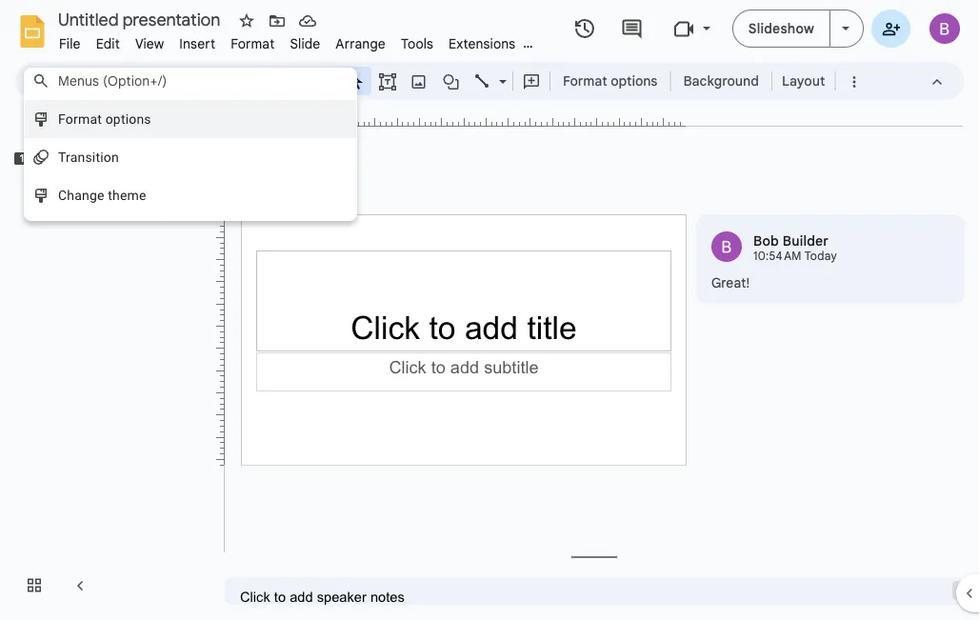 Task type: locate. For each thing, give the bounding box(es) containing it.
0 vertical spatial format
[[231, 35, 275, 52]]

2 horizontal spatial format
[[563, 72, 608, 89]]

insert image image
[[408, 68, 430, 94]]

format inside list box
[[58, 111, 102, 127]]

list box containing format options
[[24, 94, 357, 221]]

builder
[[783, 233, 829, 249]]

layout
[[782, 72, 826, 89]]

0 horizontal spatial options
[[105, 111, 151, 127]]

1 vertical spatial format options
[[58, 111, 151, 127]]

1 horizontal spatial format options
[[563, 72, 658, 89]]

menu bar
[[51, 25, 550, 56]]

0 horizontal spatial format
[[58, 111, 102, 127]]

main toolbar
[[56, 67, 870, 95]]

navigation
[[0, 108, 210, 620]]

format inside menu item
[[231, 35, 275, 52]]

menu bar containing file
[[51, 25, 550, 56]]

arrange
[[336, 35, 386, 52]]

list box inside menu bar "banner"
[[24, 94, 357, 221]]

background
[[684, 72, 760, 89]]

list containing bob builder
[[697, 214, 966, 304]]

file menu item
[[51, 32, 88, 55]]

options up transition on the left top of page
[[105, 111, 151, 127]]

options
[[611, 72, 658, 89], [105, 111, 151, 127]]

view menu item
[[128, 32, 172, 55]]

arrange menu item
[[328, 32, 394, 55]]

menu bar banner
[[0, 0, 980, 620]]

extensions menu item
[[441, 32, 523, 55]]

0 vertical spatial options
[[611, 72, 658, 89]]

tools
[[401, 35, 434, 52]]

view
[[135, 35, 164, 52]]

format options
[[563, 72, 658, 89], [58, 111, 151, 127]]

list
[[697, 214, 966, 304]]

format for format options button on the right top
[[563, 72, 608, 89]]

format options button
[[555, 67, 667, 95]]

format
[[231, 35, 275, 52], [563, 72, 608, 89], [58, 111, 102, 127]]

1 horizontal spatial options
[[611, 72, 658, 89]]

transition
[[58, 149, 119, 165]]

format inside button
[[563, 72, 608, 89]]

1 horizontal spatial format
[[231, 35, 275, 52]]

share. private to only me. image
[[883, 19, 901, 37]]

slideshow button
[[733, 10, 831, 48]]

options left background
[[611, 72, 658, 89]]

insert
[[179, 35, 216, 52]]

change
[[58, 187, 105, 203]]

list inside application
[[697, 214, 966, 304]]

format options inside button
[[563, 72, 658, 89]]

0 vertical spatial format options
[[563, 72, 658, 89]]

format options inside list box
[[58, 111, 151, 127]]

format options for list box containing format options
[[58, 111, 151, 127]]

1 vertical spatial format
[[563, 72, 608, 89]]

application
[[0, 0, 980, 620]]

tools menu item
[[394, 32, 441, 55]]

slide menu item
[[283, 32, 328, 55]]

0 horizontal spatial format options
[[58, 111, 151, 127]]

2 vertical spatial format
[[58, 111, 102, 127]]

list box
[[24, 94, 357, 221]]



Task type: vqa. For each thing, say whether or not it's contained in the screenshot.
Docs home image at left top
no



Task type: describe. For each thing, give the bounding box(es) containing it.
application containing slideshow
[[0, 0, 980, 620]]

Menus (Option+/) field
[[24, 68, 357, 94]]

background button
[[675, 67, 768, 95]]

start slideshow (⌘+enter) image
[[843, 27, 850, 31]]

format for list box containing format options
[[58, 111, 102, 127]]

Rename text field
[[51, 8, 232, 31]]

format menu item
[[223, 32, 283, 55]]

menu bar inside menu bar "banner"
[[51, 25, 550, 56]]

bob builder image
[[712, 232, 742, 262]]

slideshow
[[749, 20, 815, 37]]

1 vertical spatial options
[[105, 111, 151, 127]]

bob builder 10:54 am today
[[754, 233, 838, 264]]

bob
[[754, 233, 780, 249]]

great!
[[712, 275, 750, 291]]

theme
[[108, 187, 146, 203]]

Star checkbox
[[234, 8, 260, 34]]

format options for format options button on the right top
[[563, 72, 658, 89]]

slide
[[290, 35, 321, 52]]

edit menu item
[[88, 32, 128, 55]]

options inside button
[[611, 72, 658, 89]]

insert menu item
[[172, 32, 223, 55]]

file
[[59, 35, 81, 52]]

today
[[805, 249, 838, 264]]

10:54 am
[[754, 249, 802, 264]]

shape image
[[441, 68, 463, 94]]

change theme
[[58, 187, 146, 203]]

extensions
[[449, 35, 516, 52]]

layout button
[[777, 67, 832, 95]]

edit
[[96, 35, 120, 52]]



